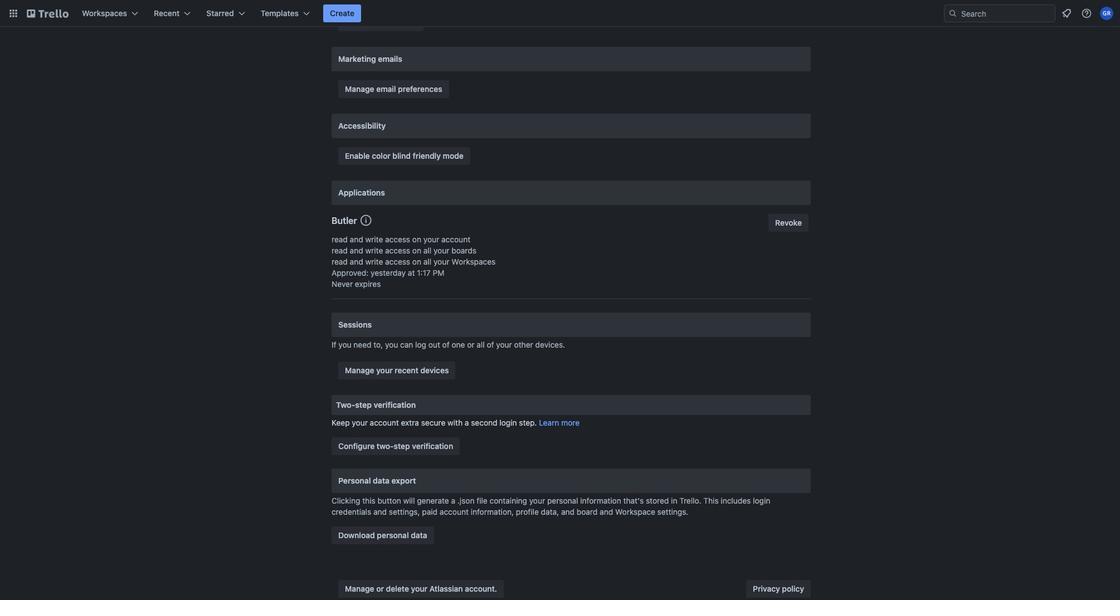 Task type: describe. For each thing, give the bounding box(es) containing it.
blind
[[393, 151, 411, 161]]

includes
[[721, 496, 751, 506]]

download personal data
[[338, 531, 427, 540]]

credentials
[[332, 507, 371, 517]]

1:17
[[417, 268, 431, 278]]

0 horizontal spatial data
[[373, 476, 390, 486]]

policy
[[782, 584, 804, 594]]

manage your recent devices
[[345, 366, 449, 375]]

generate
[[417, 496, 449, 506]]

expires
[[355, 279, 381, 289]]

extra
[[401, 418, 419, 428]]

workspaces button
[[75, 4, 145, 22]]

enable suggestions
[[345, 17, 417, 27]]

0 vertical spatial all
[[424, 246, 432, 255]]

file
[[477, 496, 488, 506]]

manage email preferences
[[345, 84, 442, 94]]

email
[[376, 84, 396, 94]]

profile
[[516, 507, 539, 517]]

butler
[[332, 216, 357, 226]]

manage your recent devices link
[[338, 362, 456, 380]]

greg robinson (gregrobinson96) image
[[1100, 7, 1114, 20]]

recent button
[[147, 4, 198, 22]]

configure two-step verification
[[338, 442, 453, 451]]

pm
[[433, 268, 444, 278]]

.json
[[458, 496, 475, 506]]

more
[[561, 418, 580, 428]]

settings,
[[389, 507, 420, 517]]

marketing
[[338, 54, 376, 64]]

0 vertical spatial verification
[[374, 400, 416, 410]]

0 vertical spatial login
[[500, 418, 517, 428]]

enable for enable color blind friendly mode
[[345, 151, 370, 161]]

enable for enable suggestions
[[345, 17, 370, 27]]

1 on from the top
[[412, 235, 421, 244]]

to,
[[374, 340, 383, 350]]

atlassian
[[430, 584, 463, 594]]

out
[[429, 340, 440, 350]]

preferences
[[398, 84, 442, 94]]

3 access from the top
[[385, 257, 410, 266]]

can
[[400, 340, 413, 350]]

accessibility
[[338, 121, 386, 130]]

clicking
[[332, 496, 360, 506]]

enable color blind friendly mode link
[[338, 147, 470, 165]]

in
[[671, 496, 678, 506]]

one
[[452, 340, 465, 350]]

1 access from the top
[[385, 235, 410, 244]]

manage email preferences link
[[338, 80, 449, 98]]

download
[[338, 531, 375, 540]]

suggestions
[[372, 17, 417, 27]]

clicking this button will generate a .json file containing your personal information that's stored in trello. this includes login credentials and settings, paid account information, profile data, and board and workspace settings.
[[332, 496, 771, 517]]

button
[[378, 496, 401, 506]]

second
[[471, 418, 498, 428]]

templates button
[[254, 4, 317, 22]]

read and write access on your account read and write access on all your boards read and write access on all your workspaces approved: yesterday at 1:17 pm never expires
[[332, 235, 496, 289]]

need
[[354, 340, 372, 350]]

your inside clicking this button will generate a .json file containing your personal information that's stored in trello. this includes login credentials and settings, paid account information, profile data, and board and workspace settings.
[[529, 496, 545, 506]]

settings.
[[658, 507, 689, 517]]

information
[[581, 496, 621, 506]]

this
[[704, 496, 719, 506]]

0 vertical spatial a
[[465, 418, 469, 428]]

board
[[577, 507, 598, 517]]

will
[[403, 496, 415, 506]]

verification inside configure two-step verification link
[[412, 442, 453, 451]]

data inside download personal data link
[[411, 531, 427, 540]]

personal data export
[[338, 476, 416, 486]]

paid
[[422, 507, 438, 517]]

two-
[[336, 400, 355, 410]]

3 write from the top
[[365, 257, 383, 266]]

two-step verification
[[336, 400, 416, 410]]

2 vertical spatial all
[[477, 340, 485, 350]]

2 access from the top
[[385, 246, 410, 255]]

learn more link
[[539, 418, 580, 428]]

configure two-step verification link
[[332, 438, 460, 455]]

enable color blind friendly mode
[[345, 151, 464, 161]]

or inside manage or delete your atlassian account. link
[[376, 584, 384, 594]]

1 you from the left
[[339, 340, 352, 350]]

starred button
[[200, 4, 252, 22]]

download personal data link
[[332, 527, 434, 545]]

containing
[[490, 496, 527, 506]]

devices.
[[535, 340, 565, 350]]

privacy policy
[[753, 584, 804, 594]]

two-
[[377, 442, 394, 451]]

1 vertical spatial step
[[394, 442, 410, 451]]

create
[[330, 8, 355, 18]]

friendly
[[413, 151, 441, 161]]

step.
[[519, 418, 537, 428]]

stored
[[646, 496, 669, 506]]

if
[[332, 340, 336, 350]]

workspace
[[615, 507, 655, 517]]



Task type: locate. For each thing, give the bounding box(es) containing it.
login
[[500, 418, 517, 428], [753, 496, 771, 506]]

yesterday
[[371, 268, 406, 278]]

2 read from the top
[[332, 246, 348, 255]]

data,
[[541, 507, 559, 517]]

1 vertical spatial workspaces
[[452, 257, 496, 266]]

account down two-step verification
[[370, 418, 399, 428]]

verification
[[374, 400, 416, 410], [412, 442, 453, 451]]

1 vertical spatial a
[[451, 496, 456, 506]]

templates
[[261, 8, 299, 18]]

1 vertical spatial access
[[385, 246, 410, 255]]

1 vertical spatial account
[[370, 418, 399, 428]]

manage
[[345, 84, 374, 94], [345, 366, 374, 375], [345, 584, 374, 594]]

data
[[373, 476, 390, 486], [411, 531, 427, 540]]

that's
[[624, 496, 644, 506]]

2 on from the top
[[412, 246, 421, 255]]

read
[[332, 235, 348, 244], [332, 246, 348, 255], [332, 257, 348, 266]]

1 horizontal spatial workspaces
[[452, 257, 496, 266]]

login right includes
[[753, 496, 771, 506]]

mode
[[443, 151, 464, 161]]

personal
[[338, 476, 371, 486]]

1 vertical spatial or
[[376, 584, 384, 594]]

secure
[[421, 418, 446, 428]]

0 horizontal spatial workspaces
[[82, 8, 127, 18]]

on
[[412, 235, 421, 244], [412, 246, 421, 255], [412, 257, 421, 266]]

of right one
[[487, 340, 494, 350]]

1 vertical spatial read
[[332, 246, 348, 255]]

open information menu image
[[1081, 8, 1093, 19]]

0 vertical spatial step
[[355, 400, 372, 410]]

1 write from the top
[[365, 235, 383, 244]]

0 horizontal spatial personal
[[377, 531, 409, 540]]

delete
[[386, 584, 409, 594]]

manage down need at the left bottom of the page
[[345, 366, 374, 375]]

enable left the color
[[345, 151, 370, 161]]

data up button
[[373, 476, 390, 486]]

starred
[[206, 8, 234, 18]]

1 manage from the top
[[345, 84, 374, 94]]

0 horizontal spatial login
[[500, 418, 517, 428]]

manage or delete your atlassian account. link
[[338, 580, 504, 598]]

manage for manage your recent devices
[[345, 366, 374, 375]]

None button
[[769, 214, 809, 232]]

3 on from the top
[[412, 257, 421, 266]]

3 manage from the top
[[345, 584, 374, 594]]

recent
[[395, 366, 419, 375]]

0 vertical spatial workspaces
[[82, 8, 127, 18]]

a right with on the bottom left of the page
[[465, 418, 469, 428]]

manage for manage email preferences
[[345, 84, 374, 94]]

account inside read and write access on your account read and write access on all your boards read and write access on all your workspaces approved: yesterday at 1:17 pm never expires
[[442, 235, 471, 244]]

learn
[[539, 418, 559, 428]]

0 horizontal spatial a
[[451, 496, 456, 506]]

1 horizontal spatial personal
[[547, 496, 578, 506]]

0 vertical spatial on
[[412, 235, 421, 244]]

enable suggestions link
[[338, 13, 424, 31]]

workspaces inside popup button
[[82, 8, 127, 18]]

primary element
[[0, 0, 1120, 27]]

2 vertical spatial access
[[385, 257, 410, 266]]

1 enable from the top
[[345, 17, 370, 27]]

approved:
[[332, 268, 369, 278]]

1 vertical spatial on
[[412, 246, 421, 255]]

a inside clicking this button will generate a .json file containing your personal information that's stored in trello. this includes login credentials and settings, paid account information, profile data, and board and workspace settings.
[[451, 496, 456, 506]]

account inside clicking this button will generate a .json file containing your personal information that's stored in trello. this includes login credentials and settings, paid account information, profile data, and board and workspace settings.
[[440, 507, 469, 517]]

personal up data,
[[547, 496, 578, 506]]

all
[[424, 246, 432, 255], [424, 257, 432, 266], [477, 340, 485, 350]]

3 read from the top
[[332, 257, 348, 266]]

0 horizontal spatial step
[[355, 400, 372, 410]]

workspaces inside read and write access on your account read and write access on all your boards read and write access on all your workspaces approved: yesterday at 1:17 pm never expires
[[452, 257, 496, 266]]

1 vertical spatial login
[[753, 496, 771, 506]]

other
[[514, 340, 533, 350]]

personal down settings,
[[377, 531, 409, 540]]

privacy
[[753, 584, 780, 594]]

2 you from the left
[[385, 340, 398, 350]]

back to home image
[[27, 4, 69, 22]]

write
[[365, 235, 383, 244], [365, 246, 383, 255], [365, 257, 383, 266]]

1 vertical spatial verification
[[412, 442, 453, 451]]

0 horizontal spatial you
[[339, 340, 352, 350]]

sessions
[[338, 320, 372, 329]]

if you need to, you can log out of one or all of your other devices.
[[332, 340, 565, 350]]

1 horizontal spatial a
[[465, 418, 469, 428]]

Search field
[[958, 5, 1055, 22]]

workspaces
[[82, 8, 127, 18], [452, 257, 496, 266]]

0 vertical spatial read
[[332, 235, 348, 244]]

account up boards
[[442, 235, 471, 244]]

devices
[[421, 366, 449, 375]]

verification up extra
[[374, 400, 416, 410]]

0 vertical spatial manage
[[345, 84, 374, 94]]

0 vertical spatial access
[[385, 235, 410, 244]]

keep
[[332, 418, 350, 428]]

2 vertical spatial write
[[365, 257, 383, 266]]

1 vertical spatial all
[[424, 257, 432, 266]]

your
[[424, 235, 439, 244], [434, 246, 450, 255], [434, 257, 450, 266], [496, 340, 512, 350], [376, 366, 393, 375], [352, 418, 368, 428], [529, 496, 545, 506], [411, 584, 428, 594]]

0 vertical spatial enable
[[345, 17, 370, 27]]

enable up marketing
[[345, 17, 370, 27]]

and
[[350, 235, 363, 244], [350, 246, 363, 255], [350, 257, 363, 266], [373, 507, 387, 517], [561, 507, 575, 517], [600, 507, 613, 517]]

1 vertical spatial personal
[[377, 531, 409, 540]]

1 horizontal spatial step
[[394, 442, 410, 451]]

emails
[[378, 54, 402, 64]]

information,
[[471, 507, 514, 517]]

2 vertical spatial read
[[332, 257, 348, 266]]

verification down secure
[[412, 442, 453, 451]]

color
[[372, 151, 391, 161]]

step up 'configure'
[[355, 400, 372, 410]]

0 vertical spatial personal
[[547, 496, 578, 506]]

2 vertical spatial account
[[440, 507, 469, 517]]

1 of from the left
[[442, 340, 450, 350]]

applications
[[338, 188, 385, 197]]

this
[[362, 496, 376, 506]]

or left delete
[[376, 584, 384, 594]]

data down "paid"
[[411, 531, 427, 540]]

marketing emails
[[338, 54, 402, 64]]

configure
[[338, 442, 375, 451]]

2 of from the left
[[487, 340, 494, 350]]

account.
[[465, 584, 497, 594]]

or
[[467, 340, 475, 350], [376, 584, 384, 594]]

log
[[415, 340, 426, 350]]

you right if
[[339, 340, 352, 350]]

keep your account extra secure with a second login step. learn more
[[332, 418, 580, 428]]

a left .json
[[451, 496, 456, 506]]

2 manage from the top
[[345, 366, 374, 375]]

or right one
[[467, 340, 475, 350]]

1 read from the top
[[332, 235, 348, 244]]

0 horizontal spatial of
[[442, 340, 450, 350]]

search image
[[949, 9, 958, 18]]

export
[[392, 476, 416, 486]]

personal inside clicking this button will generate a .json file containing your personal information that's stored in trello. this includes login credentials and settings, paid account information, profile data, and board and workspace settings.
[[547, 496, 578, 506]]

personal inside download personal data link
[[377, 531, 409, 540]]

boards
[[452, 246, 477, 255]]

1 horizontal spatial or
[[467, 340, 475, 350]]

step down extra
[[394, 442, 410, 451]]

manage left delete
[[345, 584, 374, 594]]

you right to,
[[385, 340, 398, 350]]

1 vertical spatial data
[[411, 531, 427, 540]]

enable inside 'link'
[[345, 17, 370, 27]]

recent
[[154, 8, 180, 18]]

never
[[332, 279, 353, 289]]

1 horizontal spatial of
[[487, 340, 494, 350]]

login left "step."
[[500, 418, 517, 428]]

of right out at the bottom of the page
[[442, 340, 450, 350]]

0 vertical spatial or
[[467, 340, 475, 350]]

trello.
[[680, 496, 702, 506]]

0 horizontal spatial or
[[376, 584, 384, 594]]

account down .json
[[440, 507, 469, 517]]

0 notifications image
[[1060, 7, 1074, 20]]

2 vertical spatial manage
[[345, 584, 374, 594]]

1 horizontal spatial data
[[411, 531, 427, 540]]

login inside clicking this button will generate a .json file containing your personal information that's stored in trello. this includes login credentials and settings, paid account information, profile data, and board and workspace settings.
[[753, 496, 771, 506]]

step
[[355, 400, 372, 410], [394, 442, 410, 451]]

2 vertical spatial on
[[412, 257, 421, 266]]

2 write from the top
[[365, 246, 383, 255]]

manage for manage or delete your atlassian account.
[[345, 584, 374, 594]]

0 vertical spatial account
[[442, 235, 471, 244]]

with
[[448, 418, 463, 428]]

at
[[408, 268, 415, 278]]

0 vertical spatial write
[[365, 235, 383, 244]]

1 vertical spatial enable
[[345, 151, 370, 161]]

0 vertical spatial data
[[373, 476, 390, 486]]

manage or delete your atlassian account.
[[345, 584, 497, 594]]

1 vertical spatial write
[[365, 246, 383, 255]]

1 vertical spatial manage
[[345, 366, 374, 375]]

manage left email
[[345, 84, 374, 94]]

1 horizontal spatial you
[[385, 340, 398, 350]]

1 horizontal spatial login
[[753, 496, 771, 506]]

2 enable from the top
[[345, 151, 370, 161]]

privacy policy link
[[747, 580, 811, 598]]



Task type: vqa. For each thing, say whether or not it's contained in the screenshot.
Manage within the "link"
yes



